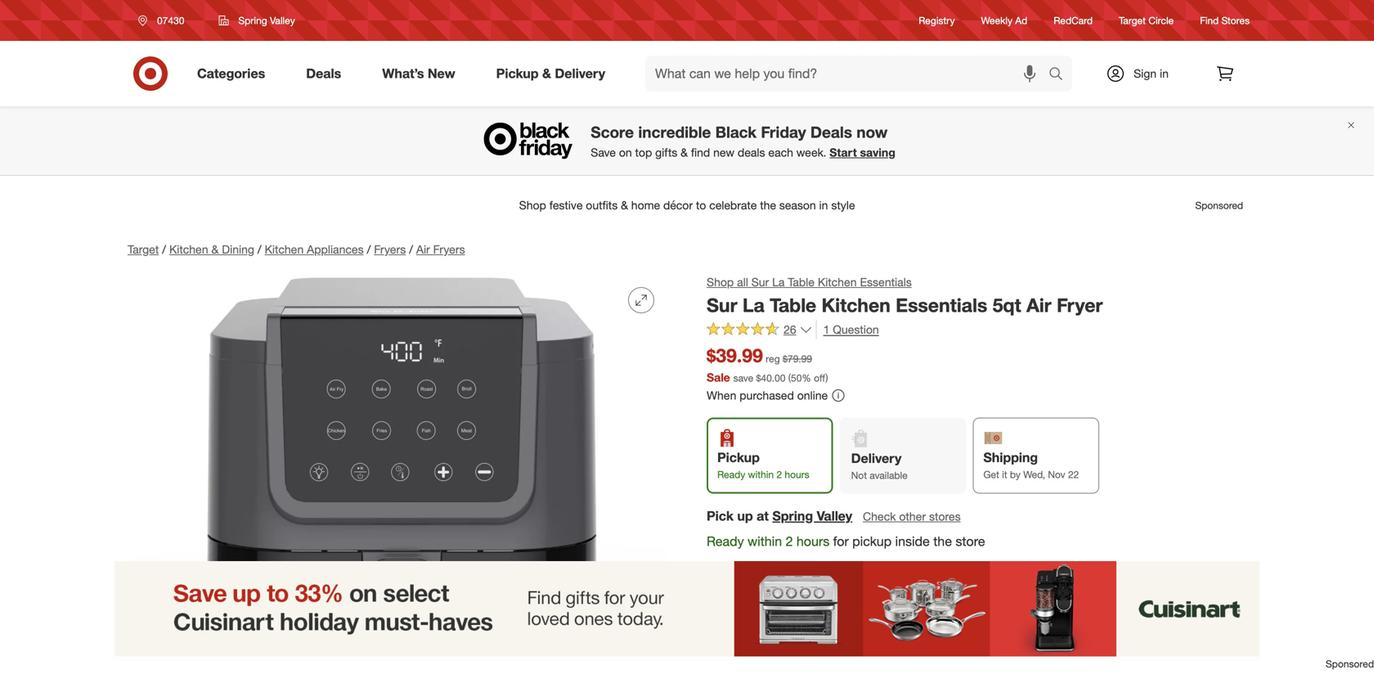 Task type: locate. For each thing, give the bounding box(es) containing it.
target left circle
[[1120, 14, 1146, 27]]

1 vertical spatial ready
[[707, 533, 744, 549]]

air fryers link
[[416, 242, 465, 257]]

2 left year
[[746, 637, 754, 653]]

add to cart button
[[794, 571, 1100, 607]]

week.
[[797, 145, 827, 160]]

within up at
[[748, 468, 774, 481]]

$39.99 reg $79.99 sale save $ 40.00 ( 50 % off )
[[707, 344, 829, 385]]

deals link
[[292, 56, 362, 92]]

1 vertical spatial target
[[128, 242, 159, 257]]

/ right target link
[[162, 242, 166, 257]]

26
[[784, 323, 797, 337]]

2 down pick up at spring valley
[[786, 533, 793, 549]]

la right all
[[773, 275, 785, 289]]

2 horizontal spatial 2
[[786, 533, 793, 549]]

1 fryers from the left
[[374, 242, 406, 257]]

1 vertical spatial sur
[[707, 294, 738, 317]]

/ left fryers link at the top left of the page
[[367, 242, 371, 257]]

spring valley
[[238, 14, 295, 27]]

kitchen
[[169, 242, 208, 257], [265, 242, 304, 257], [818, 275, 857, 289], [822, 294, 891, 317]]

1 horizontal spatial delivery
[[852, 450, 902, 466]]

deals up start
[[811, 123, 853, 142]]

fryer
[[1057, 294, 1103, 317]]

0 horizontal spatial la
[[743, 294, 765, 317]]

0 horizontal spatial fryers
[[374, 242, 406, 257]]

allstate
[[1047, 637, 1094, 653]]

stores
[[1222, 14, 1250, 27]]

0 horizontal spatial pickup
[[496, 66, 539, 81]]

weekly ad link
[[982, 13, 1028, 27]]

pick up at spring valley
[[707, 508, 853, 524]]

available
[[870, 469, 908, 481]]

spring inside dropdown button
[[238, 14, 267, 27]]

1 horizontal spatial valley
[[817, 508, 853, 524]]

spring valley button
[[773, 507, 853, 526]]

/ right dining at the left top
[[258, 242, 262, 257]]

categories link
[[183, 56, 286, 92]]

registry link
[[919, 13, 955, 27]]

2 up pick up at spring valley
[[777, 468, 782, 481]]

kitchen appliances link
[[265, 242, 364, 257]]

0 vertical spatial valley
[[270, 14, 295, 27]]

now
[[857, 123, 888, 142]]

fryers left air fryers link
[[374, 242, 406, 257]]

advertisement region
[[115, 186, 1260, 225], [0, 561, 1375, 657]]

fryers right fryers link at the top left of the page
[[433, 242, 465, 257]]

pickup right new
[[496, 66, 539, 81]]

air right fryers link at the top left of the page
[[416, 242, 430, 257]]

1 vertical spatial valley
[[817, 508, 853, 524]]

valley inside dropdown button
[[270, 14, 295, 27]]

1 vertical spatial deals
[[811, 123, 853, 142]]

/ right fryers link at the top left of the page
[[409, 242, 413, 257]]

/
[[162, 242, 166, 257], [258, 242, 262, 257], [367, 242, 371, 257], [409, 242, 413, 257]]

kitchen up 1 question link
[[818, 275, 857, 289]]

each
[[769, 145, 794, 160]]

incredible
[[639, 123, 711, 142]]

2 horizontal spatial &
[[681, 145, 688, 160]]

0 horizontal spatial deals
[[306, 66, 341, 81]]

kitchen right target link
[[169, 242, 208, 257]]

2 within from the top
[[748, 533, 782, 549]]

kitchen up question
[[822, 294, 891, 317]]

protection
[[862, 637, 927, 653]]

air right 5qt
[[1027, 294, 1052, 317]]

for
[[834, 533, 849, 549]]

add to cart
[[912, 580, 982, 596]]

0 vertical spatial pickup
[[496, 66, 539, 81]]

)
[[826, 372, 829, 384]]

0 horizontal spatial target
[[128, 242, 159, 257]]

sign in link
[[1092, 56, 1195, 92]]

target left kitchen & dining link
[[128, 242, 159, 257]]

0 horizontal spatial air
[[416, 242, 430, 257]]

pick
[[707, 508, 734, 524]]

$79.99
[[783, 353, 813, 365]]

what's new link
[[368, 56, 476, 92]]

1 vertical spatial pickup
[[718, 450, 760, 465]]

target
[[1120, 14, 1146, 27], [128, 242, 159, 257]]

sur right all
[[752, 275, 769, 289]]

spring right at
[[773, 508, 814, 524]]

None checkbox
[[707, 648, 723, 664]]

new
[[714, 145, 735, 160]]

target circle
[[1120, 14, 1174, 27]]

0 vertical spatial hours
[[785, 468, 810, 481]]

1 horizontal spatial fryers
[[433, 242, 465, 257]]

sur
[[752, 275, 769, 289], [707, 294, 738, 317]]

to
[[940, 580, 953, 596]]

1 horizontal spatial spring
[[773, 508, 814, 524]]

pickup up the up on the right of the page
[[718, 450, 760, 465]]

1 horizontal spatial air
[[1027, 294, 1052, 317]]

spring
[[238, 14, 267, 27], [773, 508, 814, 524]]

pickup & delivery
[[496, 66, 606, 81]]

other
[[900, 509, 926, 524]]

plan
[[930, 637, 958, 653]]

hours down spring valley button
[[797, 533, 830, 549]]

spring up categories link
[[238, 14, 267, 27]]

table
[[788, 275, 815, 289], [770, 294, 817, 317]]

weekly ad
[[982, 14, 1028, 27]]

07430 button
[[128, 6, 202, 35]]

1 vertical spatial air
[[1027, 294, 1052, 317]]

1 horizontal spatial &
[[543, 66, 552, 81]]

0 vertical spatial delivery
[[555, 66, 606, 81]]

0 vertical spatial target
[[1120, 14, 1146, 27]]

target circle link
[[1120, 13, 1174, 27]]

within down at
[[748, 533, 782, 549]]

1 horizontal spatial deals
[[811, 123, 853, 142]]

1 vertical spatial table
[[770, 294, 817, 317]]

0 horizontal spatial &
[[212, 242, 219, 257]]

1 vertical spatial within
[[748, 533, 782, 549]]

sign in
[[1134, 66, 1169, 81]]

sur down the shop
[[707, 294, 738, 317]]

delivery up score
[[555, 66, 606, 81]]

on
[[619, 145, 632, 160]]

0 vertical spatial deals
[[306, 66, 341, 81]]

2 inside pickup ready within 2 hours
[[777, 468, 782, 481]]

essentials left 5qt
[[896, 294, 988, 317]]

valley up deals link
[[270, 14, 295, 27]]

purchased
[[740, 388, 794, 403]]

shipping get it by wed, nov 22
[[984, 450, 1080, 481]]

valley up for
[[817, 508, 853, 524]]

ready within 2 hours for pickup inside the store
[[707, 533, 986, 549]]

0 vertical spatial spring
[[238, 14, 267, 27]]

pickup inside pickup ready within 2 hours
[[718, 450, 760, 465]]

deals inside score incredible black friday deals now save on top gifts & find new deals each week. start saving
[[811, 123, 853, 142]]

pickup
[[496, 66, 539, 81], [718, 450, 760, 465]]

1 horizontal spatial pickup
[[718, 450, 760, 465]]

deals
[[306, 66, 341, 81], [811, 123, 853, 142]]

1 vertical spatial 2
[[786, 533, 793, 549]]

what's
[[382, 66, 424, 81]]

la down all
[[743, 294, 765, 317]]

sponsored
[[1326, 658, 1375, 670]]

07430
[[157, 14, 184, 27]]

2 vertical spatial 2
[[746, 637, 754, 653]]

0 vertical spatial 2
[[777, 468, 782, 481]]

pickup
[[853, 533, 892, 549]]

1 vertical spatial &
[[681, 145, 688, 160]]

0 vertical spatial ready
[[718, 468, 746, 481]]

sur la table kitchen essentials 5qt air fryer, 1 of 8 image
[[128, 274, 668, 674]]

2 vertical spatial &
[[212, 242, 219, 257]]

ready up "pick"
[[718, 468, 746, 481]]

0 vertical spatial la
[[773, 275, 785, 289]]

kitchen & dining link
[[169, 242, 254, 257]]

delivery up available
[[852, 450, 902, 466]]

hours
[[785, 468, 810, 481], [797, 533, 830, 549]]

What can we help you find? suggestions appear below search field
[[646, 56, 1053, 92]]

1 horizontal spatial 2
[[777, 468, 782, 481]]

0 vertical spatial sur
[[752, 275, 769, 289]]

26 link
[[707, 321, 813, 341]]

essentials up question
[[860, 275, 912, 289]]

delivery inside delivery not available
[[852, 450, 902, 466]]

when
[[707, 388, 737, 403]]

0 horizontal spatial 2
[[746, 637, 754, 653]]

50
[[791, 372, 802, 384]]

online
[[798, 388, 828, 403]]

4 / from the left
[[409, 242, 413, 257]]

new
[[428, 66, 456, 81]]

1 vertical spatial la
[[743, 294, 765, 317]]

1 vertical spatial delivery
[[852, 450, 902, 466]]

& inside score incredible black friday deals now save on top gifts & find new deals each week. start saving
[[681, 145, 688, 160]]

0 horizontal spatial valley
[[270, 14, 295, 27]]

1 within from the top
[[748, 468, 774, 481]]

not
[[852, 469, 867, 481]]

search
[[1042, 67, 1081, 83]]

weekly
[[982, 14, 1013, 27]]

0 horizontal spatial spring
[[238, 14, 267, 27]]

1 horizontal spatial target
[[1120, 14, 1146, 27]]

hours up spring valley button
[[785, 468, 810, 481]]

ready down "pick"
[[707, 533, 744, 549]]

essentials
[[860, 275, 912, 289], [896, 294, 988, 317]]

deals left what's
[[306, 66, 341, 81]]

3 / from the left
[[367, 242, 371, 257]]

0 vertical spatial within
[[748, 468, 774, 481]]



Task type: describe. For each thing, give the bounding box(es) containing it.
deals
[[738, 145, 766, 160]]

ad
[[1016, 14, 1028, 27]]

black
[[716, 123, 757, 142]]

find stores link
[[1201, 13, 1250, 27]]

5qt
[[993, 294, 1022, 317]]

0 horizontal spatial delivery
[[555, 66, 606, 81]]

get
[[984, 468, 1000, 481]]

hours inside pickup ready within 2 hours
[[785, 468, 810, 481]]

22
[[1069, 468, 1080, 481]]

$39.99
[[707, 344, 763, 367]]

registry
[[919, 14, 955, 27]]

save
[[734, 372, 754, 384]]

nov
[[1048, 468, 1066, 481]]

saving
[[861, 145, 896, 160]]

target link
[[128, 242, 159, 257]]

top
[[635, 145, 652, 160]]

details
[[833, 657, 867, 672]]

friday
[[761, 123, 807, 142]]

wed,
[[1024, 468, 1046, 481]]

see
[[785, 657, 805, 672]]

shop all sur la table kitchen essentials sur la table kitchen essentials 5qt air fryer
[[707, 275, 1103, 317]]

the
[[934, 533, 953, 549]]

add
[[912, 580, 937, 596]]

when purchased online
[[707, 388, 828, 403]]

inside
[[896, 533, 930, 549]]

check
[[863, 509, 896, 524]]

in
[[1160, 66, 1169, 81]]

pickup ready within 2 hours
[[718, 450, 810, 481]]

gifts
[[656, 145, 678, 160]]

ready inside pickup ready within 2 hours
[[718, 468, 746, 481]]

kitchen right dining at the left top
[[265, 242, 304, 257]]

question
[[833, 323, 879, 337]]

categories
[[197, 66, 265, 81]]

sign
[[1134, 66, 1157, 81]]

score incredible black friday deals now save on top gifts & find new deals each week. start saving
[[591, 123, 896, 160]]

appliances
[[307, 242, 364, 257]]

stores
[[930, 509, 961, 524]]

check other stores
[[863, 509, 961, 524]]

·
[[777, 656, 781, 672]]

air inside shop all sur la table kitchen essentials sur la table kitchen essentials 5qt air fryer
[[1027, 294, 1052, 317]]

1 question
[[824, 323, 879, 337]]

1 question link
[[816, 321, 879, 339]]

reg
[[766, 353, 780, 365]]

2 inside "2 year electronics protection plan ($30-$39.99) - allstate $5.00 · see plan details"
[[746, 637, 754, 653]]

1 vertical spatial advertisement region
[[0, 561, 1375, 657]]

40.00
[[761, 372, 786, 384]]

save
[[591, 145, 616, 160]]

by
[[1011, 468, 1021, 481]]

redcard
[[1054, 14, 1093, 27]]

1 vertical spatial hours
[[797, 533, 830, 549]]

find stores
[[1201, 14, 1250, 27]]

0 vertical spatial table
[[788, 275, 815, 289]]

target for target / kitchen & dining / kitchen appliances / fryers / air fryers
[[128, 242, 159, 257]]

pickup for &
[[496, 66, 539, 81]]

-
[[1038, 637, 1044, 653]]

delivery not available
[[852, 450, 908, 481]]

2 fryers from the left
[[433, 242, 465, 257]]

plan
[[808, 657, 830, 672]]

2 / from the left
[[258, 242, 262, 257]]

0 vertical spatial advertisement region
[[115, 186, 1260, 225]]

dining
[[222, 242, 254, 257]]

pickup & delivery link
[[483, 56, 626, 92]]

electronics
[[788, 637, 858, 653]]

see plan details button
[[785, 656, 867, 673]]

1 vertical spatial essentials
[[896, 294, 988, 317]]

year
[[757, 637, 785, 653]]

0 vertical spatial essentials
[[860, 275, 912, 289]]

redcard link
[[1054, 13, 1093, 27]]

all
[[737, 275, 749, 289]]

at
[[757, 508, 769, 524]]

shop
[[707, 275, 734, 289]]

1 horizontal spatial sur
[[752, 275, 769, 289]]

2 year electronics protection plan ($30-$39.99) - allstate $5.00 · see plan details
[[746, 637, 1094, 672]]

target / kitchen & dining / kitchen appliances / fryers / air fryers
[[128, 242, 465, 257]]

check other stores button
[[863, 508, 962, 526]]

0 vertical spatial &
[[543, 66, 552, 81]]

shipping
[[984, 450, 1039, 465]]

$
[[757, 372, 761, 384]]

store
[[956, 533, 986, 549]]

1 vertical spatial spring
[[773, 508, 814, 524]]

pickup for ready
[[718, 450, 760, 465]]

($30-
[[962, 637, 992, 653]]

1 / from the left
[[162, 242, 166, 257]]

score
[[591, 123, 634, 142]]

0 horizontal spatial sur
[[707, 294, 738, 317]]

target for target circle
[[1120, 14, 1146, 27]]

fryers link
[[374, 242, 406, 257]]

within inside pickup ready within 2 hours
[[748, 468, 774, 481]]

0 vertical spatial air
[[416, 242, 430, 257]]

$5.00
[[746, 657, 774, 672]]

find
[[1201, 14, 1219, 27]]

up
[[738, 508, 753, 524]]

circle
[[1149, 14, 1174, 27]]

%
[[802, 372, 812, 384]]

1
[[824, 323, 830, 337]]

start
[[830, 145, 857, 160]]

1 horizontal spatial la
[[773, 275, 785, 289]]



Task type: vqa. For each thing, say whether or not it's contained in the screenshot.
Deals LINK
yes



